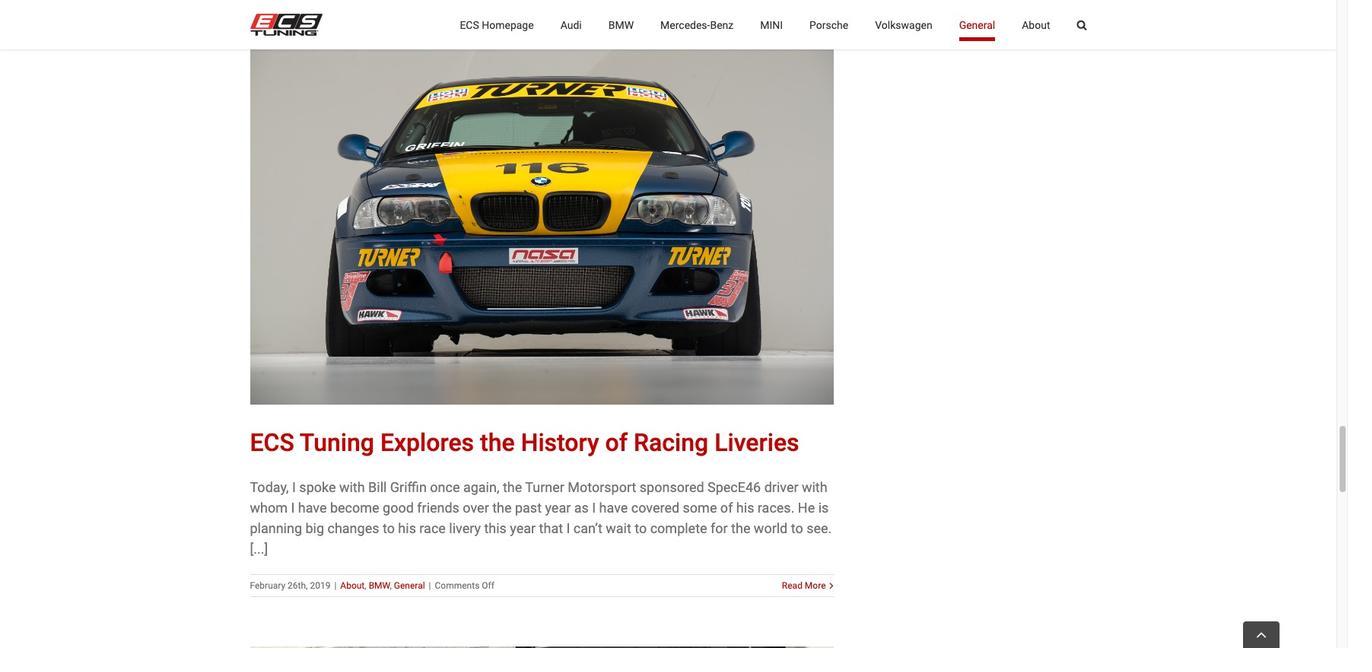 Task type: describe. For each thing, give the bounding box(es) containing it.
the up again,
[[480, 428, 515, 457]]

26th,
[[288, 580, 308, 591]]

today, i spoke with bill griffin once again, the turner motorsport sponsored spece46 driver with whom i have become good friends over the past year as i have covered some of his races. he is planning big changes to his race livery this year that i can't wait to complete for the world to see. [...]
[[250, 479, 832, 557]]

1 have from the left
[[298, 500, 327, 516]]

spece46
[[708, 479, 761, 495]]

for
[[711, 520, 728, 536]]

griffin
[[390, 479, 427, 495]]

he
[[798, 500, 815, 516]]

1 horizontal spatial general
[[959, 19, 995, 31]]

ecs homepage link
[[460, 0, 534, 49]]

read more link
[[782, 579, 826, 593]]

homepage
[[482, 19, 534, 31]]

volkswagen link
[[875, 0, 933, 49]]

read
[[782, 580, 803, 591]]

2 | from the left
[[429, 580, 431, 591]]

audi
[[561, 19, 582, 31]]

can't
[[574, 520, 602, 536]]

ecs tuning logo image
[[250, 14, 322, 36]]

0 horizontal spatial his
[[398, 520, 416, 536]]

1 vertical spatial about
[[340, 580, 365, 591]]

ecs for ecs tuning explores the history of racing liveries
[[250, 428, 294, 457]]

history
[[521, 428, 599, 457]]

benz
[[710, 19, 734, 31]]

ecs homepage
[[460, 19, 534, 31]]

livery
[[449, 520, 481, 536]]

porsche link
[[810, 0, 849, 49]]

the up this
[[492, 500, 512, 516]]

once
[[430, 479, 460, 495]]

as
[[574, 500, 589, 516]]

is
[[818, 500, 829, 516]]

0 horizontal spatial general link
[[394, 580, 425, 591]]

changes
[[328, 520, 379, 536]]

2 have from the left
[[599, 500, 628, 516]]

read more
[[782, 580, 826, 591]]

mini link
[[760, 0, 783, 49]]

wait
[[606, 520, 631, 536]]

0 vertical spatial of
[[605, 428, 628, 457]]

0 horizontal spatial about link
[[340, 580, 365, 591]]

tuning
[[300, 428, 374, 457]]

3 to from the left
[[791, 520, 803, 536]]

past
[[515, 500, 542, 516]]

ecs tuning explores the history of racing liveries link
[[250, 428, 799, 457]]

1 horizontal spatial his
[[736, 500, 754, 516]]

the right "for"
[[731, 520, 751, 536]]

0 vertical spatial about
[[1022, 19, 1050, 31]]

0 horizontal spatial year
[[510, 520, 536, 536]]

0 horizontal spatial bmw
[[369, 580, 390, 591]]

planning
[[250, 520, 302, 536]]

1 horizontal spatial about link
[[1022, 0, 1050, 49]]

2 , from the left
[[390, 580, 392, 591]]

liveries
[[715, 428, 799, 457]]

i left spoke
[[292, 479, 296, 495]]

spoke
[[299, 479, 336, 495]]

ecs tuning explores the history of racing liveries image
[[250, 15, 834, 405]]

friends
[[417, 500, 460, 516]]

the up past at bottom
[[503, 479, 522, 495]]



Task type: vqa. For each thing, say whether or not it's contained in the screenshot.
the bottommost BMW link
yes



Task type: locate. For each thing, give the bounding box(es) containing it.
bmw
[[609, 19, 634, 31], [369, 580, 390, 591]]

have up wait
[[599, 500, 628, 516]]

year down past at bottom
[[510, 520, 536, 536]]

0 vertical spatial about link
[[1022, 0, 1050, 49]]

bmw link
[[609, 0, 634, 49], [369, 580, 390, 591]]

0 horizontal spatial about
[[340, 580, 365, 591]]

general
[[959, 19, 995, 31], [394, 580, 425, 591]]

of up "for"
[[720, 500, 733, 516]]

1 horizontal spatial ,
[[390, 580, 392, 591]]

1 with from the left
[[339, 479, 365, 495]]

about
[[1022, 19, 1050, 31], [340, 580, 365, 591]]

off
[[482, 580, 495, 591]]

to
[[383, 520, 395, 536], [635, 520, 647, 536], [791, 520, 803, 536]]

sponsored
[[640, 479, 704, 495]]

february 26th, 2019 | about , bmw , general | comments off
[[250, 580, 495, 591]]

with up become at the bottom of page
[[339, 479, 365, 495]]

[...]
[[250, 541, 268, 557]]

0 vertical spatial ecs
[[460, 19, 479, 31]]

motorsport
[[568, 479, 636, 495]]

1 vertical spatial year
[[510, 520, 536, 536]]

1 , from the left
[[365, 580, 367, 591]]

| right 2019
[[334, 580, 337, 591]]

0 horizontal spatial general
[[394, 580, 425, 591]]

his down good
[[398, 520, 416, 536]]

1 vertical spatial ecs
[[250, 428, 294, 457]]

1 vertical spatial general
[[394, 580, 425, 591]]

1 horizontal spatial general link
[[959, 0, 995, 49]]

0 vertical spatial bmw
[[609, 19, 634, 31]]

ecs tuning explores the history of racing liveries
[[250, 428, 799, 457]]

i right as
[[592, 500, 596, 516]]

1 horizontal spatial ecs
[[460, 19, 479, 31]]

ecs left homepage on the top of page
[[460, 19, 479, 31]]

of
[[605, 428, 628, 457], [720, 500, 733, 516]]

good
[[383, 500, 414, 516]]

see.
[[807, 520, 832, 536]]

0 horizontal spatial ,
[[365, 580, 367, 591]]

some
[[683, 500, 717, 516]]

big
[[305, 520, 324, 536]]

1 horizontal spatial with
[[802, 479, 828, 495]]

2 horizontal spatial to
[[791, 520, 803, 536]]

general link right volkswagen link
[[959, 0, 995, 49]]

1 to from the left
[[383, 520, 395, 536]]

mercedes-
[[661, 19, 710, 31]]

become
[[330, 500, 379, 516]]

of up motorsport
[[605, 428, 628, 457]]

2 to from the left
[[635, 520, 647, 536]]

bmw link right audi
[[609, 0, 634, 49]]

ecs
[[460, 19, 479, 31], [250, 428, 294, 457]]

1 vertical spatial general link
[[394, 580, 425, 591]]

the
[[480, 428, 515, 457], [503, 479, 522, 495], [492, 500, 512, 516], [731, 520, 751, 536]]

today,
[[250, 479, 289, 495]]

turner
[[525, 479, 564, 495]]

are millennials causing a decline in car enthusiast culture? image
[[250, 647, 834, 648]]

explores
[[380, 428, 474, 457]]

bmw link right 2019
[[369, 580, 390, 591]]

0 vertical spatial bmw link
[[609, 0, 634, 49]]

,
[[365, 580, 367, 591], [390, 580, 392, 591]]

0 horizontal spatial bmw link
[[369, 580, 390, 591]]

1 horizontal spatial bmw link
[[609, 0, 634, 49]]

year up that
[[545, 500, 571, 516]]

i
[[292, 479, 296, 495], [291, 500, 295, 516], [592, 500, 596, 516], [567, 520, 570, 536]]

race
[[420, 520, 446, 536]]

0 vertical spatial general link
[[959, 0, 995, 49]]

year
[[545, 500, 571, 516], [510, 520, 536, 536]]

world
[[754, 520, 788, 536]]

ecs up today, on the bottom left of the page
[[250, 428, 294, 457]]

more
[[805, 580, 826, 591]]

again,
[[463, 479, 500, 495]]

general link left 'comments'
[[394, 580, 425, 591]]

0 horizontal spatial ecs
[[250, 428, 294, 457]]

audi link
[[561, 0, 582, 49]]

to left see.
[[791, 520, 803, 536]]

february
[[250, 580, 285, 591]]

2 with from the left
[[802, 479, 828, 495]]

this
[[484, 520, 507, 536]]

, left 'comments'
[[390, 580, 392, 591]]

0 vertical spatial his
[[736, 500, 754, 516]]

, right 2019
[[365, 580, 367, 591]]

0 vertical spatial year
[[545, 500, 571, 516]]

racing
[[634, 428, 709, 457]]

1 vertical spatial his
[[398, 520, 416, 536]]

covered
[[631, 500, 680, 516]]

i right that
[[567, 520, 570, 536]]

mini
[[760, 19, 783, 31]]

have up the big
[[298, 500, 327, 516]]

with up he at bottom
[[802, 479, 828, 495]]

complete
[[650, 520, 707, 536]]

1 vertical spatial about link
[[340, 580, 365, 591]]

races.
[[758, 500, 795, 516]]

that
[[539, 520, 563, 536]]

to right wait
[[635, 520, 647, 536]]

1 | from the left
[[334, 580, 337, 591]]

mercedes-benz
[[661, 19, 734, 31]]

0 horizontal spatial to
[[383, 520, 395, 536]]

1 horizontal spatial of
[[720, 500, 733, 516]]

1 horizontal spatial bmw
[[609, 19, 634, 31]]

volkswagen
[[875, 19, 933, 31]]

| left 'comments'
[[429, 580, 431, 591]]

ecs for ecs homepage
[[460, 19, 479, 31]]

general link
[[959, 0, 995, 49], [394, 580, 425, 591]]

2019
[[310, 580, 331, 591]]

driver
[[764, 479, 799, 495]]

0 horizontal spatial |
[[334, 580, 337, 591]]

0 horizontal spatial of
[[605, 428, 628, 457]]

bill
[[368, 479, 387, 495]]

over
[[463, 500, 489, 516]]

mercedes-benz link
[[661, 0, 734, 49]]

general right volkswagen link
[[959, 19, 995, 31]]

about link
[[1022, 0, 1050, 49], [340, 580, 365, 591]]

general left 'comments'
[[394, 580, 425, 591]]

his
[[736, 500, 754, 516], [398, 520, 416, 536]]

bmw right audi
[[609, 19, 634, 31]]

i right whom
[[291, 500, 295, 516]]

with
[[339, 479, 365, 495], [802, 479, 828, 495]]

1 horizontal spatial have
[[599, 500, 628, 516]]

ecs inside ecs homepage link
[[460, 19, 479, 31]]

whom
[[250, 500, 288, 516]]

0 vertical spatial general
[[959, 19, 995, 31]]

1 vertical spatial bmw
[[369, 580, 390, 591]]

1 vertical spatial bmw link
[[369, 580, 390, 591]]

his down spece46
[[736, 500, 754, 516]]

have
[[298, 500, 327, 516], [599, 500, 628, 516]]

bmw right 2019
[[369, 580, 390, 591]]

1 horizontal spatial year
[[545, 500, 571, 516]]

1 vertical spatial of
[[720, 500, 733, 516]]

porsche
[[810, 19, 849, 31]]

1 horizontal spatial |
[[429, 580, 431, 591]]

comments
[[435, 580, 480, 591]]

1 horizontal spatial about
[[1022, 19, 1050, 31]]

to down good
[[383, 520, 395, 536]]

0 horizontal spatial with
[[339, 479, 365, 495]]

0 horizontal spatial have
[[298, 500, 327, 516]]

of inside the today, i spoke with bill griffin once again, the turner motorsport sponsored spece46 driver with whom i have become good friends over the past year as i have covered some of his races. he is planning big changes to his race livery this year that i can't wait to complete for the world to see. [...]
[[720, 500, 733, 516]]

|
[[334, 580, 337, 591], [429, 580, 431, 591]]

1 horizontal spatial to
[[635, 520, 647, 536]]



